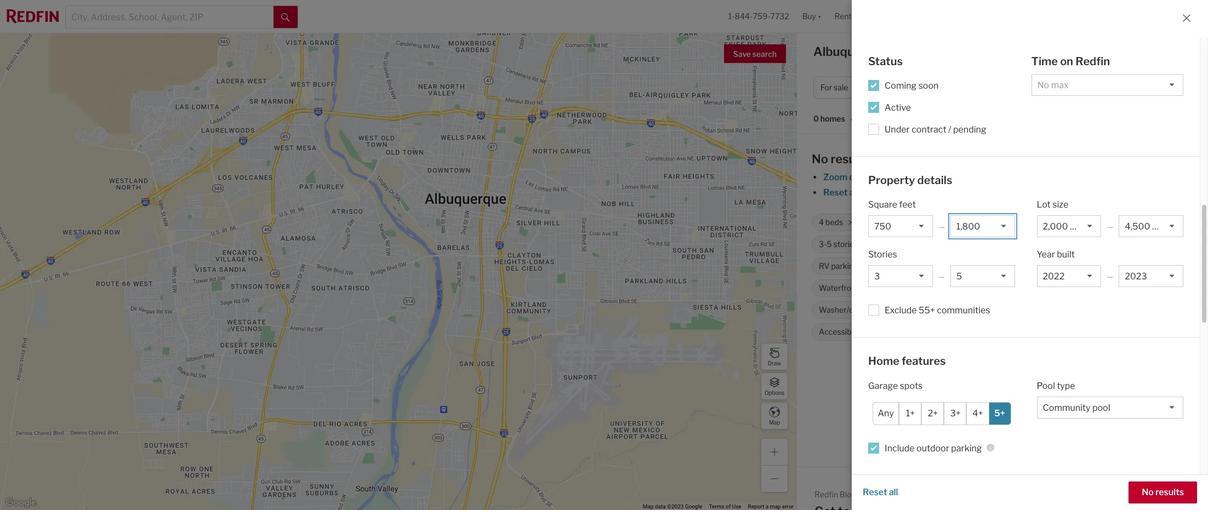 Task type: locate. For each thing, give the bounding box(es) containing it.
parking down exclude 55+ communities
[[921, 328, 948, 337]]

albuquerque, nm homes for sale
[[814, 44, 1003, 59]]

5+ right 4+ radio
[[995, 408, 1005, 419]]

1 vertical spatial redfin
[[927, 366, 954, 376]]

air
[[888, 262, 898, 271], [885, 477, 897, 487]]

pool
[[1096, 240, 1112, 249]]

0 horizontal spatial 4
[[819, 218, 824, 227]]

parking for 5+
[[921, 328, 948, 337]]

/ inside 'button'
[[1021, 83, 1024, 92]]

0 vertical spatial no
[[812, 152, 828, 166]]

status
[[868, 55, 903, 68]]

1 vertical spatial no
[[1142, 487, 1154, 498]]

2 horizontal spatial redfin
[[1076, 55, 1110, 68]]

0 horizontal spatial results
[[831, 152, 871, 166]]

1 horizontal spatial parking
[[921, 328, 948, 337]]

1 vertical spatial map
[[643, 504, 654, 510]]

air conditioning down '2022-'
[[888, 262, 945, 271]]

have view
[[955, 284, 991, 293]]

stories
[[868, 249, 897, 260]]

accessible home
[[819, 328, 880, 337]]

all down include
[[889, 487, 898, 498]]

built 2022-2023
[[888, 240, 947, 249]]

— for year built
[[1107, 272, 1114, 281]]

type for pool type
[[1057, 381, 1076, 391]]

0 vertical spatial 4
[[1004, 83, 1009, 92]]

reset all button
[[863, 482, 898, 504]]

0
[[814, 114, 819, 124]]

1 vertical spatial air
[[885, 477, 897, 487]]

have
[[955, 284, 973, 293]]

0 horizontal spatial 4+
[[872, 218, 881, 227]]

/ left pending
[[949, 124, 952, 135]]

0 horizontal spatial home
[[868, 355, 900, 368]]

0 vertical spatial type
[[955, 83, 971, 92]]

1 vertical spatial type
[[1057, 381, 1076, 391]]

map left data
[[643, 504, 654, 510]]

save search
[[733, 49, 777, 59]]

redfin
[[1076, 55, 1110, 68], [927, 366, 954, 376], [815, 490, 838, 499]]

no
[[812, 152, 828, 166], [1142, 487, 1154, 498]]

1 horizontal spatial no
[[1142, 487, 1154, 498]]

2 vertical spatial redfin
[[815, 490, 838, 499]]

— for lot size
[[1107, 222, 1114, 231]]

1 horizontal spatial ft.
[[1104, 218, 1112, 227]]

1 vertical spatial 4+
[[872, 218, 881, 227]]

for sale
[[821, 83, 848, 92]]

conditioning
[[900, 262, 945, 271], [899, 477, 949, 487]]

/
[[1021, 83, 1024, 92], [949, 124, 952, 135]]

parking
[[831, 262, 858, 271], [921, 328, 948, 337], [951, 443, 982, 454]]

0 vertical spatial 4+
[[1026, 83, 1035, 92]]

waterfront
[[819, 284, 859, 293]]

map data ©2023 google
[[643, 504, 703, 510]]

no inside button
[[1142, 487, 1154, 498]]

1 horizontal spatial 4
[[1004, 83, 1009, 92]]

redfin for redfin
[[927, 366, 954, 376]]

air conditioning down outdoor
[[885, 477, 949, 487]]

1+ radio
[[899, 402, 922, 425]]

5+ radio
[[989, 402, 1011, 425]]

1 horizontal spatial map
[[769, 419, 780, 426]]

type for home type
[[955, 83, 971, 92]]

type right the soon
[[955, 83, 971, 92]]

1 horizontal spatial sq.
[[1046, 218, 1056, 227]]

remove pets allowed image
[[1071, 285, 1078, 292]]

4 for 4 beds
[[819, 218, 824, 227]]

4 left bd
[[1004, 83, 1009, 92]]

air down stories
[[888, 262, 898, 271]]

1 horizontal spatial results
[[1156, 487, 1184, 498]]

0 vertical spatial map
[[769, 419, 780, 426]]

1-844-759-7732 link
[[729, 12, 789, 21]]

market insights
[[1071, 48, 1137, 58]]

2+
[[928, 408, 938, 419]]

0 vertical spatial spots
[[949, 328, 969, 337]]

map inside button
[[769, 419, 780, 426]]

0 horizontal spatial sq.
[[973, 218, 983, 227]]

no left more
[[1142, 487, 1154, 498]]

under
[[885, 124, 910, 135]]

1 horizontal spatial on
[[1101, 262, 1110, 271]]

coming
[[885, 80, 917, 91]]

home up garage
[[868, 355, 900, 368]]

type inside button
[[955, 83, 971, 92]]

2 horizontal spatial sq.
[[1092, 218, 1102, 227]]

4+ for 4+
[[973, 408, 983, 419]]

0 vertical spatial /
[[1021, 83, 1024, 92]]

1 horizontal spatial 5+
[[995, 408, 1005, 419]]

1 vertical spatial parking
[[921, 328, 948, 337]]

all down out
[[850, 188, 859, 198]]

view
[[975, 284, 991, 293]]

option group
[[873, 402, 1011, 425]]

3-
[[819, 240, 827, 249]]

3 sq. from the left
[[1092, 218, 1102, 227]]

zoom out reset all filters
[[823, 172, 885, 198]]

0 horizontal spatial 5+
[[910, 328, 919, 337]]

accessible
[[819, 328, 858, 337]]

exclude
[[885, 305, 917, 316]]

sq. left ft.-
[[1046, 218, 1056, 227]]

spots down home features
[[900, 381, 923, 391]]

2 vertical spatial 4+
[[973, 408, 983, 419]]

/ right bd
[[1021, 83, 1024, 92]]

0 vertical spatial all
[[850, 188, 859, 198]]

home
[[932, 83, 953, 92], [868, 355, 900, 368]]

4+ inside radio
[[973, 408, 983, 419]]

1 horizontal spatial reset
[[863, 487, 887, 498]]

4 inside 'button'
[[1004, 83, 1009, 92]]

map
[[770, 504, 781, 510]]

type
[[955, 83, 971, 92], [1057, 381, 1076, 391]]

0 horizontal spatial type
[[955, 83, 971, 92]]

no results
[[812, 152, 871, 166], [1142, 487, 1184, 498]]

washer/dryer hookup
[[819, 306, 897, 315]]

baths
[[883, 218, 903, 227]]

1 horizontal spatial spots
[[949, 328, 969, 337]]

1 vertical spatial 4
[[819, 218, 824, 227]]

— down the main
[[1107, 272, 1114, 281]]

remove fireplace image
[[1013, 263, 1019, 270]]

terms of use
[[709, 504, 742, 510]]

type right pool
[[1057, 381, 1076, 391]]

washer/dryer
[[819, 306, 868, 315]]

Any radio
[[873, 402, 899, 425]]

time
[[1032, 55, 1058, 68]]

rv
[[819, 262, 830, 271]]

0 horizontal spatial no results
[[812, 152, 871, 166]]

rv parking
[[819, 262, 858, 271]]

1 horizontal spatial 4+
[[973, 408, 983, 419]]

1 horizontal spatial redfin
[[927, 366, 954, 376]]

remove rv parking image
[[864, 263, 870, 270]]

report
[[748, 504, 764, 510]]

0 horizontal spatial redfin
[[815, 490, 838, 499]]

ft. left lot
[[1104, 218, 1112, 227]]

4+ left ba
[[1026, 83, 1035, 92]]

recommended
[[878, 114, 934, 124]]

0 vertical spatial parking
[[831, 262, 858, 271]]

parking for rv
[[831, 262, 858, 271]]

include outdoor parking
[[885, 443, 982, 454]]

home down homes
[[932, 83, 953, 92]]

1 vertical spatial no results
[[1142, 487, 1184, 498]]

1 vertical spatial results
[[1156, 487, 1184, 498]]

on left the main
[[1101, 262, 1110, 271]]

options
[[765, 390, 785, 396]]

0 vertical spatial 5+
[[910, 328, 919, 337]]

1 horizontal spatial /
[[1021, 83, 1024, 92]]

4+ left baths
[[872, 218, 881, 227]]

built
[[888, 240, 904, 249]]

on right time
[[1060, 55, 1073, 68]]

conditioning down outdoor
[[899, 477, 949, 487]]

parking right rv at right bottom
[[831, 262, 858, 271]]

reset inside button
[[863, 487, 887, 498]]

all inside zoom out reset all filters
[[850, 188, 859, 198]]

under contract / pending
[[885, 124, 987, 135]]

1 vertical spatial reset
[[863, 487, 887, 498]]

map down options
[[769, 419, 780, 426]]

4+ left 5+ option
[[973, 408, 983, 419]]

reset right blog
[[863, 487, 887, 498]]

1 horizontal spatial all
[[889, 487, 898, 498]]

insights
[[1103, 48, 1137, 58]]

5+ inside option
[[995, 408, 1005, 419]]

reset
[[823, 188, 848, 198], [863, 487, 887, 498]]

1 vertical spatial /
[[949, 124, 952, 135]]

remove air conditioning image
[[951, 263, 957, 270]]

0 vertical spatial home
[[932, 83, 953, 92]]

air up the reset all
[[885, 477, 897, 487]]

1 vertical spatial conditioning
[[899, 477, 949, 487]]

sq. right "1,800" on the top of the page
[[973, 218, 983, 227]]

0 vertical spatial air conditioning
[[888, 262, 945, 271]]

844-
[[735, 12, 753, 21]]

terms of use link
[[709, 504, 742, 510]]

beds
[[826, 218, 843, 227]]

no results button
[[1129, 482, 1197, 504]]

home inside the home type button
[[932, 83, 953, 92]]

conditioning down 'built 2022-2023'
[[900, 262, 945, 271]]

map
[[769, 419, 780, 426], [643, 504, 654, 510]]

5+ down remove washer/dryer hookup "image"
[[910, 328, 919, 337]]

spots down house
[[949, 328, 969, 337]]

1 horizontal spatial home
[[932, 83, 953, 92]]

0 vertical spatial redfin
[[1076, 55, 1110, 68]]

5+
[[910, 328, 919, 337], [995, 408, 1005, 419]]

1 vertical spatial home
[[868, 355, 900, 368]]

for sale button
[[814, 77, 869, 99]]

0 horizontal spatial parking
[[831, 262, 858, 271]]

pets
[[1021, 284, 1037, 293]]

0 horizontal spatial spots
[[900, 381, 923, 391]]

5+ for 5+ parking spots
[[910, 328, 919, 337]]

home type button
[[925, 77, 992, 99]]

list box
[[1032, 74, 1184, 96], [868, 215, 933, 237], [951, 215, 1015, 237], [1037, 215, 1102, 237], [1119, 215, 1184, 237], [868, 265, 933, 287], [951, 265, 1015, 287], [1037, 265, 1102, 287], [1119, 265, 1184, 287], [1037, 397, 1184, 419]]

pool
[[1037, 381, 1055, 391]]

outdoor
[[917, 443, 949, 454]]

1 vertical spatial 5+
[[995, 408, 1005, 419]]

4
[[1004, 83, 1009, 92], [819, 218, 824, 227]]

pool type
[[1037, 381, 1076, 391]]

map for map data ©2023 google
[[643, 504, 654, 510]]

nm
[[893, 44, 914, 59]]

sq. right 4,500 in the right of the page
[[1092, 218, 1102, 227]]

reset down zoom
[[823, 188, 848, 198]]

4 left the beds
[[819, 218, 824, 227]]

1 vertical spatial on
[[1101, 262, 1110, 271]]

parking right outdoor
[[951, 443, 982, 454]]

property
[[868, 174, 915, 187]]

1 horizontal spatial no results
[[1142, 487, 1184, 498]]

1 vertical spatial all
[[889, 487, 898, 498]]

all inside button
[[889, 487, 898, 498]]

recommended button
[[877, 114, 943, 124]]

0 horizontal spatial on
[[1060, 55, 1073, 68]]

reset inside zoom out reset all filters
[[823, 188, 848, 198]]

for
[[821, 83, 832, 92]]

0 vertical spatial reset
[[823, 188, 848, 198]]

2 horizontal spatial 4+
[[1026, 83, 1035, 92]]

for
[[959, 44, 976, 59]]

lot
[[1113, 218, 1123, 227]]

0 horizontal spatial reset
[[823, 188, 848, 198]]

0 horizontal spatial ft.
[[985, 218, 992, 227]]

options button
[[761, 373, 788, 400]]

0 vertical spatial on
[[1060, 55, 1073, 68]]

no up zoom
[[812, 152, 828, 166]]

2 sq. from the left
[[1046, 218, 1056, 227]]

4+
[[1026, 83, 1035, 92], [872, 218, 881, 227], [973, 408, 983, 419]]

2 ft. from the left
[[1104, 218, 1112, 227]]

1 horizontal spatial type
[[1057, 381, 1076, 391]]

5+ parking spots
[[910, 328, 969, 337]]

0 vertical spatial conditioning
[[900, 262, 945, 271]]

0 horizontal spatial map
[[643, 504, 654, 510]]

error
[[782, 504, 794, 510]]

7732
[[771, 12, 789, 21]]

0 horizontal spatial all
[[850, 188, 859, 198]]

ft. left "remove 750-1,800 sq. ft." image at the top right of page
[[985, 218, 992, 227]]

— up 2023 on the right
[[938, 222, 945, 231]]

reset all
[[863, 487, 898, 498]]

results
[[831, 152, 871, 166], [1156, 487, 1184, 498]]

0 horizontal spatial /
[[949, 124, 952, 135]]

— up the pool at the top right of the page
[[1107, 222, 1114, 231]]

remove have view image
[[996, 285, 1003, 292]]

2 vertical spatial parking
[[951, 443, 982, 454]]

0 horizontal spatial no
[[812, 152, 828, 166]]

— down 2023 on the right
[[938, 272, 945, 281]]



Task type: vqa. For each thing, say whether or not it's contained in the screenshot.
20cc,
no



Task type: describe. For each thing, give the bounding box(es) containing it.
basement
[[889, 284, 926, 293]]

/ for pending
[[949, 124, 952, 135]]

built
[[1057, 249, 1075, 260]]

lot size
[[1037, 200, 1069, 210]]

home
[[860, 328, 880, 337]]

lot
[[1037, 200, 1051, 210]]

redfin link
[[927, 366, 954, 376]]

any
[[878, 408, 894, 419]]

remove waterfront image
[[865, 285, 871, 292]]

filters
[[861, 188, 885, 198]]

primary
[[1037, 262, 1065, 271]]

garage
[[868, 381, 898, 391]]

search
[[753, 49, 777, 59]]

zoom
[[823, 172, 848, 183]]

save search button
[[724, 44, 786, 63]]

map for map
[[769, 419, 780, 426]]

2 horizontal spatial parking
[[951, 443, 982, 454]]

1 vertical spatial air conditioning
[[885, 477, 949, 487]]

1 ft. from the left
[[985, 218, 992, 227]]

market insights link
[[1071, 36, 1137, 60]]

out
[[849, 172, 863, 183]]

fixer-
[[978, 240, 998, 249]]

stories
[[834, 240, 858, 249]]

map button
[[761, 402, 788, 430]]

5
[[827, 240, 832, 249]]

data
[[655, 504, 666, 510]]

albuquerque,
[[814, 44, 891, 59]]

remove 2,000 sq. ft.-4,500 sq. ft. lot image
[[1130, 219, 1137, 226]]

2023
[[928, 240, 947, 249]]

750-
[[933, 218, 950, 227]]

remove 4 beds image
[[848, 219, 855, 226]]

map region
[[0, 0, 871, 510]]

1+
[[906, 408, 915, 419]]

remove guest house image
[[977, 307, 984, 314]]

details
[[918, 174, 953, 187]]

features
[[902, 355, 946, 368]]

google image
[[3, 496, 39, 510]]

results inside button
[[1156, 487, 1184, 498]]

4 bd / 4+ ba
[[1004, 83, 1046, 92]]

allowed
[[1038, 284, 1066, 293]]

draw button
[[761, 343, 788, 371]]

google
[[685, 504, 703, 510]]

5+ for 5+
[[995, 408, 1005, 419]]

remove primary bedroom on main image
[[1135, 263, 1142, 270]]

garage spots
[[868, 381, 923, 391]]

soon
[[919, 80, 939, 91]]

55+
[[919, 305, 935, 316]]

3-5 stories
[[819, 240, 858, 249]]

remove washer/dryer hookup image
[[903, 307, 910, 314]]

community pool
[[1053, 240, 1112, 249]]

remove 750-1,800 sq. ft. image
[[998, 219, 1005, 226]]

a
[[766, 504, 769, 510]]

redfin for redfin blog
[[815, 490, 838, 499]]

home features
[[868, 355, 946, 368]]

draw
[[768, 360, 781, 367]]

pending
[[953, 124, 987, 135]]

sort
[[859, 114, 875, 124]]

time on redfin
[[1032, 55, 1110, 68]]

read more link
[[1137, 490, 1191, 503]]

4+ for 4+ baths
[[872, 218, 881, 227]]

report a map error link
[[748, 504, 794, 510]]

/ for 4+
[[1021, 83, 1024, 92]]

main
[[1112, 262, 1129, 271]]

3+ radio
[[944, 402, 967, 425]]

zoom out button
[[823, 172, 864, 183]]

1,800
[[950, 218, 971, 227]]

759-
[[753, 12, 771, 21]]

2,000
[[1023, 218, 1045, 227]]

remove basement image
[[931, 285, 937, 292]]

submit search image
[[281, 13, 290, 22]]

guest
[[927, 306, 949, 315]]

option group containing any
[[873, 402, 1011, 425]]

price
[[881, 83, 899, 92]]

size
[[1053, 200, 1069, 210]]

house
[[950, 306, 972, 315]]

2+ radio
[[922, 402, 944, 425]]

sale
[[834, 83, 848, 92]]

— for stories
[[938, 272, 945, 281]]

home for home features
[[868, 355, 900, 368]]

City, Address, School, Agent, ZIP search field
[[66, 6, 274, 28]]

more
[[1160, 491, 1182, 501]]

0 vertical spatial no results
[[812, 152, 871, 166]]

year
[[1037, 249, 1055, 260]]

home for home type
[[932, 83, 953, 92]]

terms
[[709, 504, 725, 510]]

feet
[[899, 200, 916, 210]]

4+ inside 'button'
[[1026, 83, 1035, 92]]

square
[[868, 200, 898, 210]]

1 vertical spatial spots
[[900, 381, 923, 391]]

4+ radio
[[967, 402, 989, 425]]

include
[[885, 443, 915, 454]]

uppers
[[998, 240, 1023, 249]]

0 vertical spatial air
[[888, 262, 898, 271]]

0 vertical spatial results
[[831, 152, 871, 166]]

property details
[[868, 174, 953, 187]]

4 beds
[[819, 218, 843, 227]]

4,500
[[1068, 218, 1091, 227]]

year built
[[1037, 249, 1075, 260]]

3+
[[950, 408, 961, 419]]

4 bd / 4+ ba button
[[996, 77, 1066, 99]]

communities
[[937, 305, 990, 316]]

fireplace
[[975, 262, 1008, 271]]

1-
[[729, 12, 735, 21]]

reset all filters button
[[823, 188, 886, 198]]

— for square feet
[[938, 222, 945, 231]]

of
[[726, 504, 731, 510]]

1 sq. from the left
[[973, 218, 983, 227]]

fixer-uppers
[[978, 240, 1023, 249]]

bd
[[1010, 83, 1020, 92]]

©2023
[[667, 504, 684, 510]]

4 for 4 bd / 4+ ba
[[1004, 83, 1009, 92]]

remove 4 bd / 4+ ba image
[[1051, 84, 1058, 91]]

4+ baths
[[872, 218, 903, 227]]

exclude 55+ communities
[[885, 305, 990, 316]]

coming soon
[[885, 80, 939, 91]]

read more
[[1137, 491, 1182, 501]]

no results inside button
[[1142, 487, 1184, 498]]

hookup
[[870, 306, 897, 315]]



